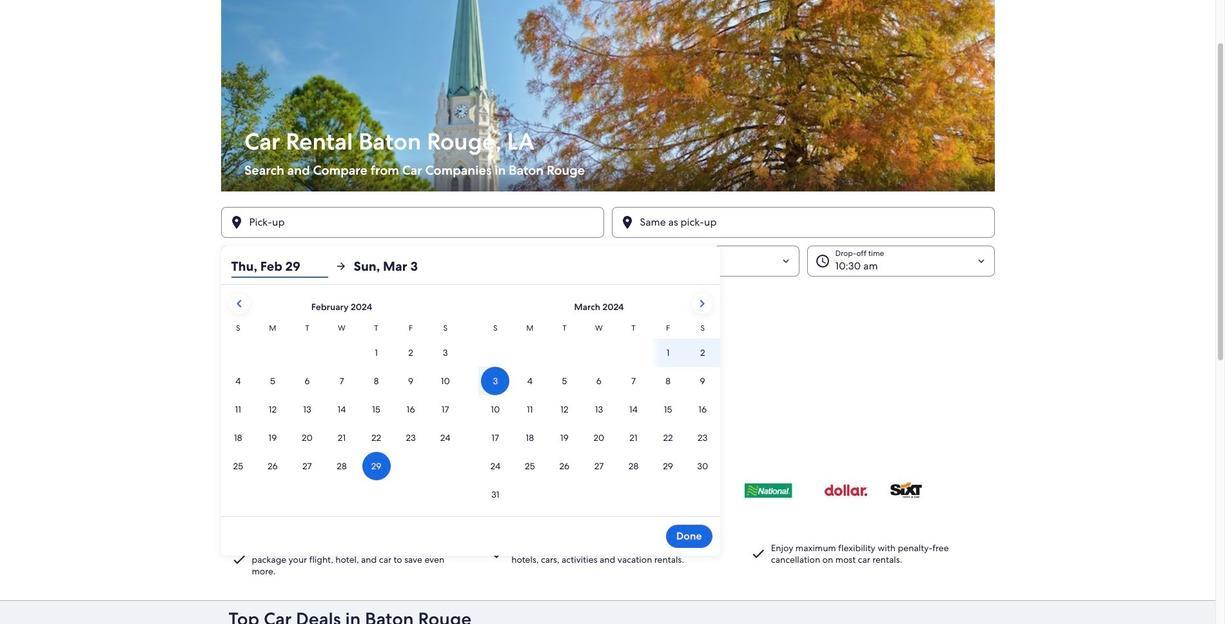 Task type: vqa. For each thing, say whether or not it's contained in the screenshot.
first VERY from right
no



Task type: locate. For each thing, give the bounding box(es) containing it.
previous month image
[[231, 296, 247, 312]]

car suppliers logo image
[[229, 466, 987, 514]]

breadcrumbs region
[[0, 0, 1216, 601]]



Task type: describe. For each thing, give the bounding box(es) containing it.
next month image
[[694, 296, 710, 312]]



